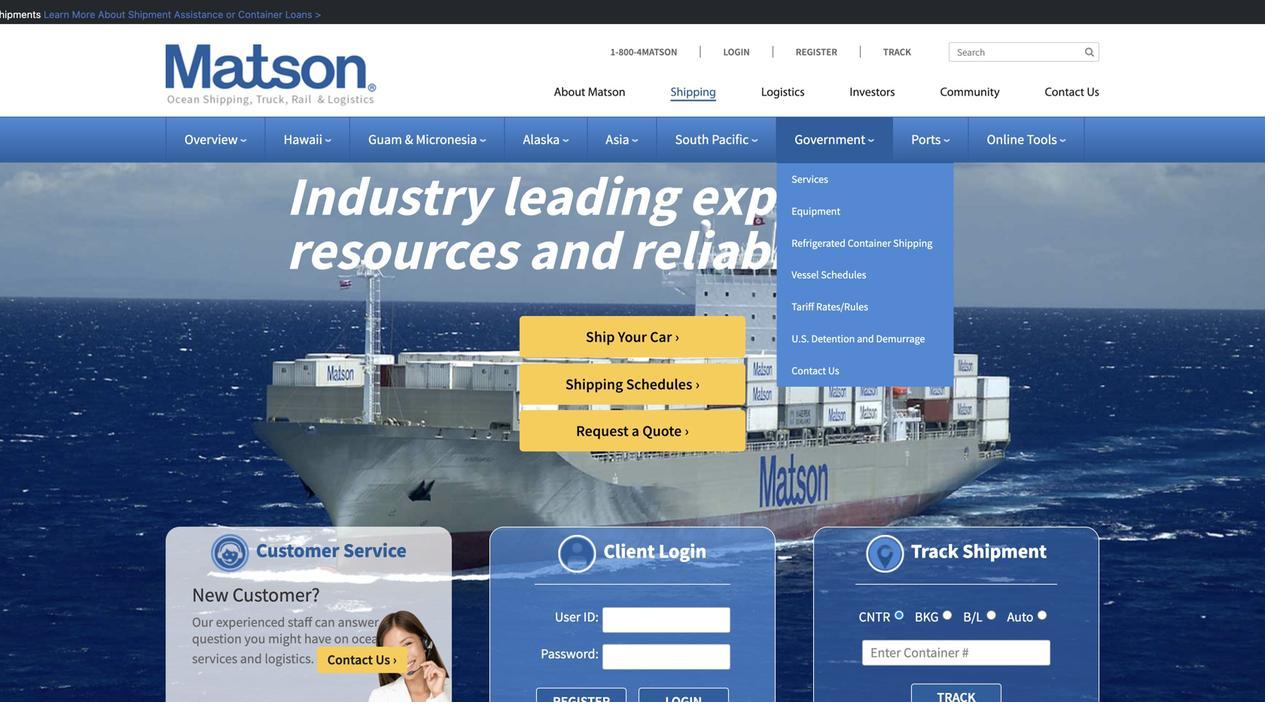 Task type: describe. For each thing, give the bounding box(es) containing it.
Auto radio
[[1037, 611, 1047, 621]]

› inside request a quote › "link"
[[685, 422, 689, 441]]

refrigerated container shipping link
[[777, 227, 954, 259]]

vessel schedules link
[[777, 259, 954, 291]]

Search search field
[[949, 42, 1100, 62]]

answer
[[338, 614, 379, 631]]

demurrage
[[876, 332, 925, 346]]

overview link
[[185, 131, 247, 148]]

blue matson logo with ocean, shipping, truck, rail and logistics written beneath it. image
[[166, 44, 377, 106]]

ship your car ›
[[586, 328, 679, 346]]

refrigerated container shipping
[[792, 236, 933, 250]]

1-
[[610, 46, 619, 58]]

user
[[555, 609, 581, 626]]

leading
[[500, 162, 678, 230]]

vessel
[[792, 268, 819, 282]]

asia link
[[606, 131, 638, 148]]

User ID: text field
[[602, 608, 731, 633]]

1 vertical spatial contact us link
[[777, 355, 954, 387]]

you
[[244, 631, 265, 648]]

ports link
[[911, 131, 950, 148]]

investors
[[850, 87, 895, 99]]

logistics link
[[739, 79, 827, 110]]

› inside contact us › link
[[393, 652, 397, 669]]

shipping for shipping
[[671, 87, 716, 99]]

car
[[650, 328, 672, 346]]

can
[[315, 614, 335, 631]]

>
[[311, 9, 317, 20]]

logistics
[[761, 87, 805, 99]]

2 horizontal spatial shipping
[[893, 236, 933, 250]]

services link
[[777, 163, 954, 195]]

client
[[604, 539, 655, 564]]

pacific
[[712, 131, 749, 148]]

1-800-4matson link
[[610, 46, 700, 58]]

logistics.
[[265, 651, 314, 668]]

4matson
[[637, 46, 677, 58]]

top menu navigation
[[554, 79, 1100, 110]]

reliability
[[630, 216, 863, 284]]

alaska
[[523, 131, 560, 148]]

and inside industry leading expertise, resources and reliability
[[528, 216, 619, 284]]

tariff
[[792, 300, 814, 314]]

track link
[[860, 46, 911, 58]]

equipment link
[[777, 195, 954, 227]]

schedules for shipping
[[626, 375, 693, 394]]

government
[[795, 131, 865, 148]]

guam & micronesia
[[368, 131, 477, 148]]

government link
[[795, 131, 875, 148]]

bkg
[[915, 609, 939, 626]]

1 horizontal spatial shipment
[[963, 539, 1047, 564]]

learn more about shipment assistance or container loans > link
[[40, 9, 317, 20]]

CNTR radio
[[894, 611, 904, 621]]

shipping schedules › link
[[520, 364, 746, 405]]

experienced
[[216, 614, 285, 631]]

ocean
[[352, 631, 386, 648]]

overview
[[185, 131, 238, 148]]

schedules for vessel
[[821, 268, 866, 282]]

assistance
[[170, 9, 219, 20]]

guam
[[368, 131, 402, 148]]

more
[[68, 9, 91, 20]]

0 vertical spatial about
[[94, 9, 121, 20]]

refrigerated
[[792, 236, 846, 250]]

0 vertical spatial container
[[234, 9, 279, 20]]

customer service
[[256, 538, 407, 563]]

services
[[792, 172, 828, 186]]

shipping schedules ›
[[565, 375, 700, 394]]

our experienced staff can answer any question you might have on ocean services and logistics.
[[192, 614, 402, 668]]

hawaii link
[[284, 131, 331, 148]]

register link
[[773, 46, 860, 58]]

south pacific
[[675, 131, 749, 148]]

register
[[796, 46, 837, 58]]

us for rightmost contact us link
[[1087, 87, 1100, 99]]

track for track link
[[883, 46, 911, 58]]

and inside u.s. detention and demurrage 'link'
[[857, 332, 874, 346]]

shipping link
[[648, 79, 739, 110]]

about matson
[[554, 87, 626, 99]]

Enter Container # text field
[[862, 640, 1051, 666]]

search image
[[1085, 47, 1094, 57]]

rates/rules
[[816, 300, 868, 314]]

investors link
[[827, 79, 918, 110]]

learn
[[40, 9, 65, 20]]

1 vertical spatial container
[[848, 236, 891, 250]]

0 horizontal spatial shipment
[[124, 9, 167, 20]]

on
[[334, 631, 349, 648]]



Task type: vqa. For each thing, say whether or not it's contained in the screenshot.
"Service"
yes



Task type: locate. For each thing, give the bounding box(es) containing it.
about left matson
[[554, 87, 585, 99]]

0 horizontal spatial container
[[234, 9, 279, 20]]

1 horizontal spatial contact us
[[1045, 87, 1100, 99]]

quote
[[642, 422, 682, 441]]

contact us link down u.s. detention and demurrage
[[777, 355, 954, 387]]

track up "investors"
[[883, 46, 911, 58]]

u.s. detention and demurrage link
[[777, 323, 954, 355]]

us down ocean on the bottom of page
[[376, 652, 390, 669]]

id:
[[583, 609, 599, 626]]

guam & micronesia link
[[368, 131, 486, 148]]

0 vertical spatial login
[[723, 46, 750, 58]]

1 vertical spatial shipping
[[893, 236, 933, 250]]

contact inside the top menu navigation
[[1045, 87, 1084, 99]]

› inside shipping schedules › link
[[696, 375, 700, 394]]

0 horizontal spatial shipping
[[565, 375, 623, 394]]

login
[[723, 46, 750, 58], [659, 539, 707, 564]]

contact us inside the top menu navigation
[[1045, 87, 1100, 99]]

customer?
[[232, 583, 320, 607]]

1 vertical spatial contact
[[792, 364, 826, 378]]

track for track shipment
[[911, 539, 959, 564]]

us
[[1087, 87, 1100, 99], [828, 364, 839, 378], [376, 652, 390, 669]]

shipping inside the top menu navigation
[[671, 87, 716, 99]]

community
[[940, 87, 1000, 99]]

micronesia
[[416, 131, 477, 148]]

and
[[528, 216, 619, 284], [857, 332, 874, 346]]

contact us › link
[[317, 647, 407, 674]]

0 vertical spatial and
[[528, 216, 619, 284]]

staff
[[288, 614, 312, 631]]

0 vertical spatial track
[[883, 46, 911, 58]]

contact us for rightmost contact us link
[[1045, 87, 1100, 99]]

shipment left assistance at the left top of page
[[124, 9, 167, 20]]

1 horizontal spatial login
[[723, 46, 750, 58]]

contact us for contact us link to the bottom
[[792, 364, 839, 378]]

BKG radio
[[943, 611, 952, 621]]

1 vertical spatial schedules
[[626, 375, 693, 394]]

container right or
[[234, 9, 279, 20]]

2 vertical spatial contact
[[327, 652, 373, 669]]

a
[[632, 422, 639, 441]]

ship
[[586, 328, 615, 346]]

about right more
[[94, 9, 121, 20]]

0 vertical spatial shipping
[[671, 87, 716, 99]]

contact down u.s.
[[792, 364, 826, 378]]

resources
[[286, 216, 517, 284]]

2 vertical spatial shipping
[[565, 375, 623, 394]]

0 vertical spatial contact
[[1045, 87, 1084, 99]]

1 horizontal spatial shipping
[[671, 87, 716, 99]]

contact us ›
[[327, 652, 397, 669]]

ship your car › link
[[520, 316, 746, 358]]

contact down on in the bottom of the page
[[327, 652, 373, 669]]

us down "search" image
[[1087, 87, 1100, 99]]

schedules up rates/rules
[[821, 268, 866, 282]]

shipping down equipment link
[[893, 236, 933, 250]]

0 horizontal spatial us
[[376, 652, 390, 669]]

0 horizontal spatial about
[[94, 9, 121, 20]]

service
[[343, 538, 407, 563]]

b/l
[[963, 609, 983, 626]]

0 vertical spatial contact us
[[1045, 87, 1100, 99]]

0 vertical spatial contact us link
[[1022, 79, 1100, 110]]

2 horizontal spatial us
[[1087, 87, 1100, 99]]

1 horizontal spatial us
[[828, 364, 839, 378]]

1 vertical spatial about
[[554, 87, 585, 99]]

800-
[[619, 46, 637, 58]]

contact
[[1045, 87, 1084, 99], [792, 364, 826, 378], [327, 652, 373, 669]]

container down equipment link
[[848, 236, 891, 250]]

1 horizontal spatial and
[[857, 332, 874, 346]]

container
[[234, 9, 279, 20], [848, 236, 891, 250]]

1 vertical spatial login
[[659, 539, 707, 564]]

login link
[[700, 46, 773, 58]]

2 vertical spatial us
[[376, 652, 390, 669]]

asia
[[606, 131, 629, 148]]

new customer?
[[192, 583, 320, 607]]

contact up the 'tools' on the right top
[[1045, 87, 1084, 99]]

or
[[222, 9, 231, 20]]

online tools
[[987, 131, 1057, 148]]

0 vertical spatial shipment
[[124, 9, 167, 20]]

customer
[[256, 538, 339, 563]]

1 horizontal spatial container
[[848, 236, 891, 250]]

track shipment
[[911, 539, 1047, 564]]

0 horizontal spatial schedules
[[626, 375, 693, 394]]

services and
[[192, 651, 262, 668]]

have
[[304, 631, 331, 648]]

shipping up the south
[[671, 87, 716, 99]]

new
[[192, 583, 229, 607]]

loans
[[281, 9, 308, 20]]

ports
[[911, 131, 941, 148]]

online tools link
[[987, 131, 1066, 148]]

0 vertical spatial us
[[1087, 87, 1100, 99]]

about inside the top menu navigation
[[554, 87, 585, 99]]

detention
[[811, 332, 855, 346]]

request a quote ›
[[576, 422, 689, 441]]

contact us link up the 'tools' on the right top
[[1022, 79, 1100, 110]]

login right client
[[659, 539, 707, 564]]

u.s.
[[792, 332, 809, 346]]

0 horizontal spatial contact
[[327, 652, 373, 669]]

0 vertical spatial schedules
[[821, 268, 866, 282]]

tools
[[1027, 131, 1057, 148]]

1 horizontal spatial about
[[554, 87, 585, 99]]

shipment
[[124, 9, 167, 20], [963, 539, 1047, 564]]

learn more about shipment assistance or container loans >
[[40, 9, 317, 20]]

industry
[[286, 162, 489, 230]]

us down detention
[[828, 364, 839, 378]]

online
[[987, 131, 1024, 148]]

2 horizontal spatial contact
[[1045, 87, 1084, 99]]

schedules
[[821, 268, 866, 282], [626, 375, 693, 394]]

hawaii
[[284, 131, 322, 148]]

image of smiling customer service agent ready to help. image
[[366, 611, 452, 703]]

shipping
[[671, 87, 716, 99], [893, 236, 933, 250], [565, 375, 623, 394]]

1 vertical spatial and
[[857, 332, 874, 346]]

contact us down u.s.
[[792, 364, 839, 378]]

south pacific link
[[675, 131, 758, 148]]

vessel schedules
[[792, 268, 866, 282]]

shipping up request
[[565, 375, 623, 394]]

1 vertical spatial shipment
[[963, 539, 1047, 564]]

cntr
[[859, 609, 890, 626]]

request a quote › link
[[520, 410, 746, 452]]

None search field
[[949, 42, 1100, 62]]

1 vertical spatial us
[[828, 364, 839, 378]]

south
[[675, 131, 709, 148]]

shipment up b/l radio
[[963, 539, 1047, 564]]

Password: password field
[[602, 645, 731, 670]]

matson
[[588, 87, 626, 99]]

password:
[[541, 646, 599, 663]]

any
[[382, 614, 402, 631]]

about
[[94, 9, 121, 20], [554, 87, 585, 99]]

1 horizontal spatial contact us link
[[1022, 79, 1100, 110]]

auto
[[1007, 609, 1034, 626]]

us inside the top menu navigation
[[1087, 87, 1100, 99]]

track up bkg radio
[[911, 539, 959, 564]]

schedules up quote
[[626, 375, 693, 394]]

our
[[192, 614, 213, 631]]

industry leading expertise, resources and reliability
[[286, 162, 929, 284]]

contact us down "search" image
[[1045, 87, 1100, 99]]

request
[[576, 422, 629, 441]]

shipping for shipping schedules ›
[[565, 375, 623, 394]]

might
[[268, 631, 302, 648]]

0 horizontal spatial contact us link
[[777, 355, 954, 387]]

None button
[[638, 688, 729, 703]]

1 horizontal spatial contact
[[792, 364, 826, 378]]

your
[[618, 328, 647, 346]]

equipment
[[792, 204, 841, 218]]

us for contact us link to the bottom
[[828, 364, 839, 378]]

about matson link
[[554, 79, 648, 110]]

community link
[[918, 79, 1022, 110]]

login up shipping link
[[723, 46, 750, 58]]

0 horizontal spatial and
[[528, 216, 619, 284]]

1 vertical spatial track
[[911, 539, 959, 564]]

1 vertical spatial contact us
[[792, 364, 839, 378]]

1 horizontal spatial schedules
[[821, 268, 866, 282]]

1-800-4matson
[[610, 46, 677, 58]]

question
[[192, 631, 242, 648]]

0 horizontal spatial login
[[659, 539, 707, 564]]

› inside ship your car › link
[[675, 328, 679, 346]]

client login
[[604, 539, 707, 564]]

track
[[883, 46, 911, 58], [911, 539, 959, 564]]

B/L radio
[[986, 611, 996, 621]]

0 horizontal spatial contact us
[[792, 364, 839, 378]]



